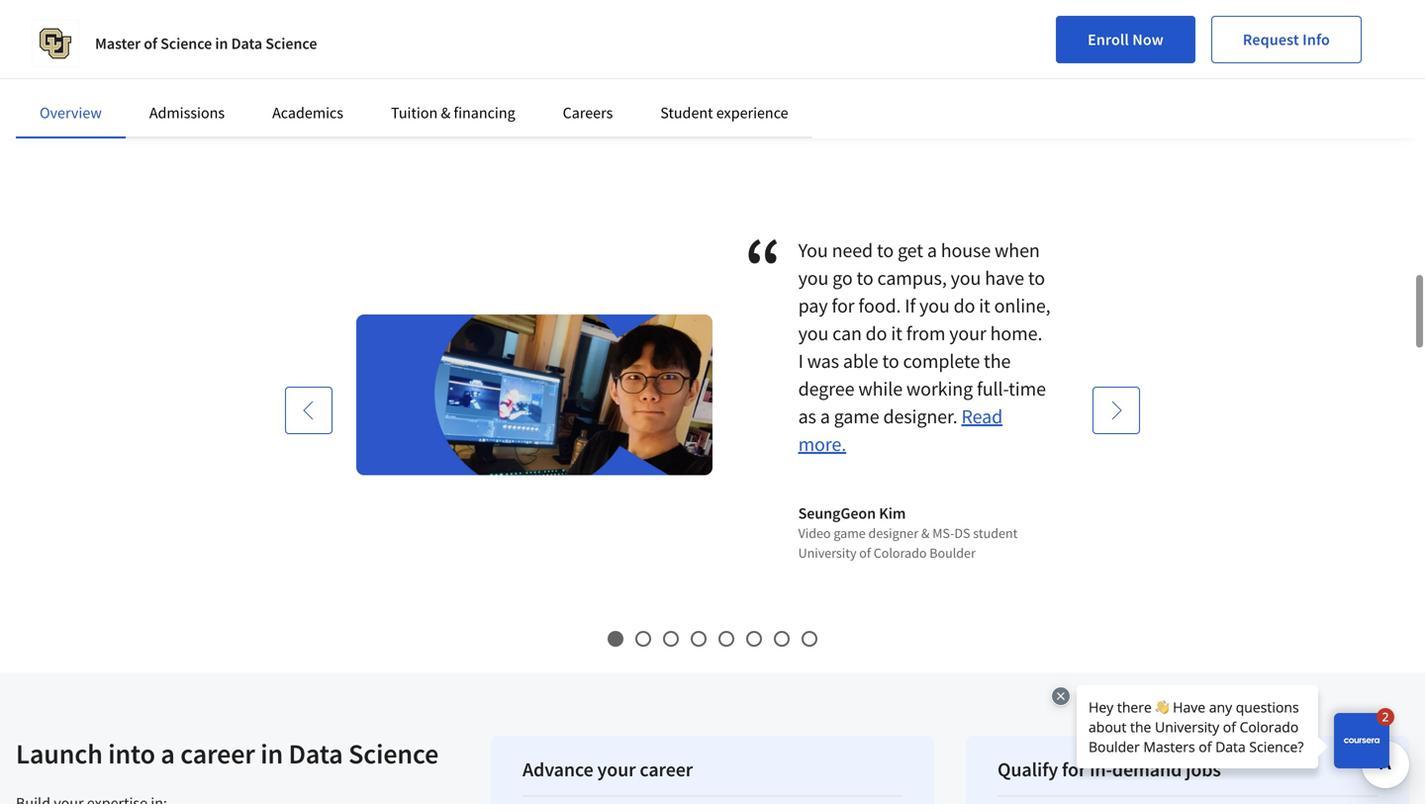 Task type: describe. For each thing, give the bounding box(es) containing it.
& inside seunggeon kim video game designer & ms-ds student university of colorado boulder
[[921, 525, 930, 542]]

1 horizontal spatial science
[[265, 34, 317, 53]]

1 horizontal spatial &
[[441, 103, 451, 123]]

working
[[906, 377, 973, 401]]

enroll
[[1088, 30, 1129, 49]]

food.
[[858, 294, 901, 318]]

view info about tuition & financing link
[[16, 65, 249, 85]]

now
[[1132, 30, 1164, 49]]

1 horizontal spatial it
[[979, 294, 990, 318]]

to right go
[[857, 266, 874, 291]]

0 vertical spatial data
[[231, 34, 262, 53]]

degree
[[798, 377, 855, 401]]

seunggeon kim video game designer & ms-ds student university of colorado boulder
[[798, 504, 1018, 562]]

launch into a career in data science
[[16, 737, 439, 772]]

complete
[[903, 349, 980, 374]]

launch
[[16, 737, 103, 772]]

tuition & financing
[[391, 103, 515, 123]]

university
[[798, 544, 857, 562]]

overview
[[40, 103, 102, 123]]

academics link
[[272, 103, 343, 123]]

read more. link
[[798, 404, 1003, 457]]

of inside seunggeon kim video game designer & ms-ds student university of colorado boulder
[[859, 544, 871, 562]]

1 vertical spatial in
[[261, 737, 283, 772]]

tuition
[[124, 65, 170, 85]]

"
[[744, 216, 798, 316]]

you down you
[[798, 266, 829, 291]]

time
[[1009, 377, 1046, 401]]

can
[[832, 321, 862, 346]]

0 horizontal spatial career
[[180, 737, 255, 772]]

if
[[905, 294, 916, 318]]

next image
[[1106, 401, 1126, 421]]

1 list item from the left
[[18, 0, 476, 39]]

info
[[1303, 30, 1330, 49]]

online,
[[994, 294, 1051, 318]]

1 horizontal spatial data
[[289, 737, 343, 772]]

get
[[898, 238, 923, 263]]

overview link
[[40, 103, 102, 123]]

request info
[[1243, 30, 1330, 49]]

more.
[[798, 432, 846, 457]]

you down pay
[[798, 321, 829, 346]]

go
[[832, 266, 853, 291]]

student
[[660, 103, 713, 123]]

qualify
[[998, 758, 1058, 782]]

enroll now
[[1088, 30, 1164, 49]]

careers link
[[563, 103, 613, 123]]

about
[[81, 65, 121, 85]]

while
[[858, 377, 903, 401]]

2 list item from the left
[[476, 0, 935, 39]]

slides element
[[261, 629, 1164, 649]]

info
[[51, 65, 78, 85]]

previous image
[[299, 401, 319, 421]]

have
[[985, 266, 1024, 291]]

into
[[108, 737, 155, 772]]

for inside you need to get a house when you go to campus, you have to pay for food. if you do it online, you can do it from your home. i was able to complete the degree while working full-time as a game designer.
[[832, 294, 855, 318]]

0 vertical spatial do
[[954, 294, 975, 318]]

house
[[941, 238, 991, 263]]

student experience
[[660, 103, 788, 123]]

the
[[984, 349, 1011, 374]]

designer.
[[883, 404, 958, 429]]

master of science in data science
[[95, 34, 317, 53]]

home.
[[990, 321, 1042, 346]]

campus,
[[877, 266, 947, 291]]

view
[[16, 65, 48, 85]]

able
[[843, 349, 878, 374]]

need
[[832, 238, 873, 263]]

demand
[[1112, 758, 1182, 782]]

in-
[[1090, 758, 1112, 782]]

testimonial by seunggeon kim image
[[356, 314, 713, 475]]

full-
[[977, 377, 1009, 401]]

ds
[[954, 525, 970, 542]]

request info button
[[1211, 16, 1362, 63]]

to up while
[[882, 349, 899, 374]]

1 vertical spatial for
[[1062, 758, 1086, 782]]

when
[[995, 238, 1040, 263]]

university of colorado boulder logo image
[[32, 20, 79, 67]]

academics
[[272, 103, 343, 123]]



Task type: vqa. For each thing, say whether or not it's contained in the screenshot.
Apply related to Apply Python programming logic using Branching, Loops, Functions, Objects & Classes.
no



Task type: locate. For each thing, give the bounding box(es) containing it.
you
[[798, 238, 828, 263]]

0 vertical spatial it
[[979, 294, 990, 318]]

boulder
[[930, 544, 976, 562]]

seunggeon
[[798, 504, 876, 524]]

you need to get a house when you go to campus, you have to pay for food. if you do it online, you can do it from your home. i was able to complete the degree while working full-time as a game designer.
[[798, 238, 1051, 429]]

for
[[832, 294, 855, 318], [1062, 758, 1086, 782]]

0 vertical spatial your
[[949, 321, 986, 346]]

from
[[906, 321, 945, 346]]

view info about tuition & financing
[[16, 65, 249, 85]]

1 horizontal spatial a
[[820, 404, 830, 429]]

game down seunggeon
[[834, 525, 866, 542]]

1 vertical spatial financing
[[454, 103, 515, 123]]

0 horizontal spatial in
[[215, 34, 228, 53]]

pay
[[798, 294, 828, 318]]

1 vertical spatial your
[[597, 758, 636, 782]]

career
[[180, 737, 255, 772], [640, 758, 693, 782]]

student experience link
[[660, 103, 788, 123]]

3 list item from the left
[[935, 0, 1393, 39]]

to left the 'get'
[[877, 238, 894, 263]]

0 vertical spatial a
[[927, 238, 937, 263]]

admissions link
[[149, 103, 225, 123]]

financing right tuition on the top left of the page
[[454, 103, 515, 123]]

it down the have
[[979, 294, 990, 318]]

2 game from the top
[[834, 525, 866, 542]]

i
[[798, 349, 803, 374]]

list
[[16, 0, 1409, 41]]

video
[[798, 525, 831, 542]]

& left ms-
[[921, 525, 930, 542]]

colorado
[[874, 544, 927, 562]]

science
[[160, 34, 212, 53], [265, 34, 317, 53], [348, 737, 439, 772]]

of
[[144, 34, 157, 53], [859, 544, 871, 562]]

financing
[[186, 65, 249, 85], [454, 103, 515, 123]]

2 horizontal spatial science
[[348, 737, 439, 772]]

1 game from the top
[[834, 404, 879, 429]]

2 vertical spatial a
[[161, 737, 175, 772]]

1 vertical spatial game
[[834, 525, 866, 542]]

0 vertical spatial &
[[173, 65, 183, 85]]

0 vertical spatial in
[[215, 34, 228, 53]]

read
[[961, 404, 1003, 429]]

1 horizontal spatial for
[[1062, 758, 1086, 782]]

game down while
[[834, 404, 879, 429]]

it left from on the top of the page
[[891, 321, 902, 346]]

was
[[807, 349, 839, 374]]

2 horizontal spatial &
[[921, 525, 930, 542]]

tuition & financing link
[[391, 103, 515, 123]]

tuition
[[391, 103, 438, 123]]

do right the if
[[954, 294, 975, 318]]

1 vertical spatial data
[[289, 737, 343, 772]]

you right the if
[[919, 294, 950, 318]]

you
[[798, 266, 829, 291], [951, 266, 981, 291], [919, 294, 950, 318], [798, 321, 829, 346]]

admissions
[[149, 103, 225, 123]]

of down designer
[[859, 544, 871, 562]]

do
[[954, 294, 975, 318], [866, 321, 887, 346]]

1 horizontal spatial in
[[261, 737, 283, 772]]

0 horizontal spatial of
[[144, 34, 157, 53]]

list item
[[18, 0, 476, 39], [476, 0, 935, 39], [935, 0, 1393, 39]]

game
[[834, 404, 879, 429], [834, 525, 866, 542]]

1 horizontal spatial do
[[954, 294, 975, 318]]

a right the as
[[820, 404, 830, 429]]

1 vertical spatial &
[[441, 103, 451, 123]]

1 vertical spatial do
[[866, 321, 887, 346]]

a right into
[[161, 737, 175, 772]]

your inside you need to get a house when you go to campus, you have to pay for food. if you do it online, you can do it from your home. i was able to complete the degree while working full-time as a game designer.
[[949, 321, 986, 346]]

1 horizontal spatial your
[[949, 321, 986, 346]]

kim
[[879, 504, 906, 524]]

in
[[215, 34, 228, 53], [261, 737, 283, 772]]

as
[[798, 404, 816, 429]]

designer
[[869, 525, 919, 542]]

jobs
[[1186, 758, 1221, 782]]

for left in-
[[1062, 758, 1086, 782]]

experience
[[716, 103, 788, 123]]

game inside seunggeon kim video game designer & ms-ds student university of colorado boulder
[[834, 525, 866, 542]]

to up online,
[[1028, 266, 1045, 291]]

master
[[95, 34, 141, 53]]

a
[[927, 238, 937, 263], [820, 404, 830, 429], [161, 737, 175, 772]]

data
[[231, 34, 262, 53], [289, 737, 343, 772]]

0 horizontal spatial a
[[161, 737, 175, 772]]

2 vertical spatial &
[[921, 525, 930, 542]]

0 horizontal spatial financing
[[186, 65, 249, 85]]

0 horizontal spatial science
[[160, 34, 212, 53]]

1 horizontal spatial of
[[859, 544, 871, 562]]

0 vertical spatial game
[[834, 404, 879, 429]]

of up tuition
[[144, 34, 157, 53]]

read more.
[[798, 404, 1003, 457]]

0 horizontal spatial for
[[832, 294, 855, 318]]

0 horizontal spatial do
[[866, 321, 887, 346]]

1 vertical spatial a
[[820, 404, 830, 429]]

enroll now button
[[1056, 16, 1195, 63]]

your
[[949, 321, 986, 346], [597, 758, 636, 782]]

& right tuition
[[173, 65, 183, 85]]

0 horizontal spatial &
[[173, 65, 183, 85]]

your right advance
[[597, 758, 636, 782]]

0 vertical spatial for
[[832, 294, 855, 318]]

a right the 'get'
[[927, 238, 937, 263]]

1 horizontal spatial financing
[[454, 103, 515, 123]]

to
[[877, 238, 894, 263], [857, 266, 874, 291], [1028, 266, 1045, 291], [882, 349, 899, 374]]

1 horizontal spatial career
[[640, 758, 693, 782]]

advance
[[523, 758, 593, 782]]

request
[[1243, 30, 1299, 49]]

0 vertical spatial of
[[144, 34, 157, 53]]

student
[[973, 525, 1018, 542]]

0 horizontal spatial it
[[891, 321, 902, 346]]

it
[[979, 294, 990, 318], [891, 321, 902, 346]]

financing down master of science in data science
[[186, 65, 249, 85]]

your up complete
[[949, 321, 986, 346]]

for down go
[[832, 294, 855, 318]]

1 vertical spatial it
[[891, 321, 902, 346]]

game inside you need to get a house when you go to campus, you have to pay for food. if you do it online, you can do it from your home. i was able to complete the degree while working full-time as a game designer.
[[834, 404, 879, 429]]

advance your career
[[523, 758, 693, 782]]

0 horizontal spatial data
[[231, 34, 262, 53]]

0 horizontal spatial your
[[597, 758, 636, 782]]

&
[[173, 65, 183, 85], [441, 103, 451, 123], [921, 525, 930, 542]]

you down house
[[951, 266, 981, 291]]

& right tuition on the top left of the page
[[441, 103, 451, 123]]

ms-
[[933, 525, 955, 542]]

qualify for in-demand jobs
[[998, 758, 1221, 782]]

1 vertical spatial of
[[859, 544, 871, 562]]

careers
[[563, 103, 613, 123]]

2 horizontal spatial a
[[927, 238, 937, 263]]

do down food.
[[866, 321, 887, 346]]

0 vertical spatial financing
[[186, 65, 249, 85]]



